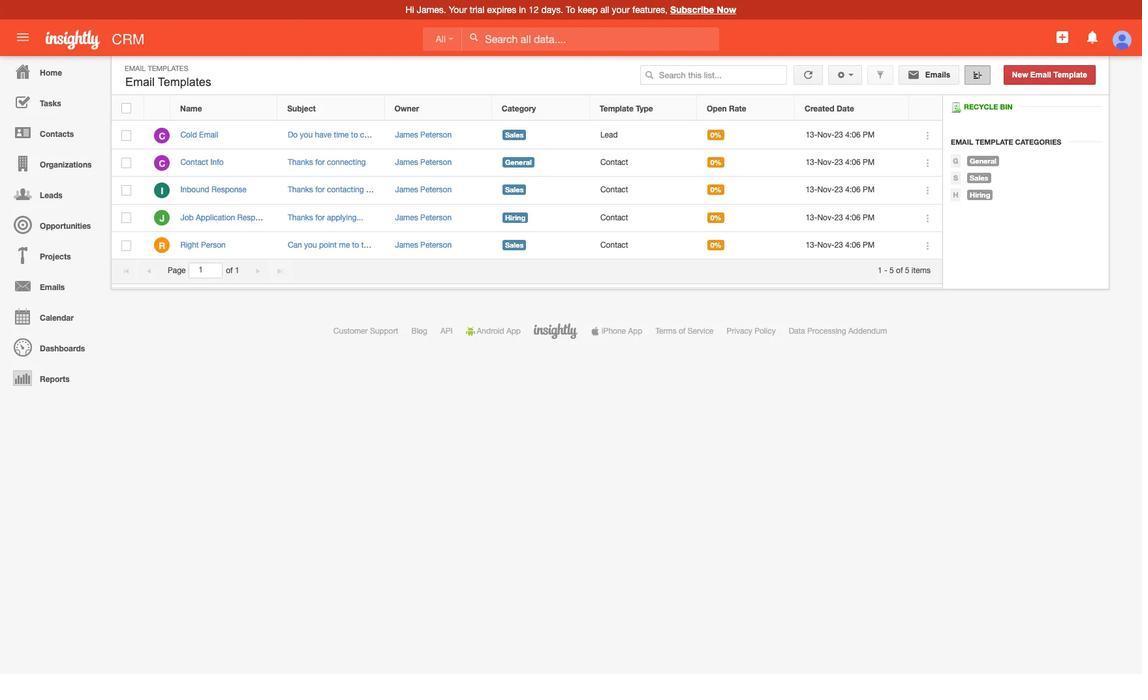 Task type: vqa. For each thing, say whether or not it's contained in the screenshot.


Task type: locate. For each thing, give the bounding box(es) containing it.
1 app from the left
[[506, 327, 521, 336]]

app for android app
[[506, 327, 521, 336]]

peterson inside i row
[[420, 186, 452, 195]]

do you have time to connect? link
[[288, 131, 393, 140]]

23 for thanks for contacting us.
[[835, 186, 843, 195]]

None checkbox
[[121, 103, 131, 113], [122, 130, 131, 141], [122, 158, 131, 168], [121, 103, 131, 113], [122, 130, 131, 141], [122, 158, 131, 168]]

1 vertical spatial c
[[159, 158, 166, 169]]

1 0% cell from the top
[[698, 122, 796, 150]]

james right us.
[[395, 186, 418, 195]]

app right android
[[506, 327, 521, 336]]

3 james peterson link from the top
[[395, 186, 452, 195]]

contact cell
[[590, 150, 698, 177], [590, 177, 698, 205], [590, 205, 698, 232], [590, 232, 698, 260]]

4 4:06 from the top
[[845, 213, 861, 222]]

1 horizontal spatial general
[[970, 157, 997, 165]]

for inside j row
[[315, 213, 325, 222]]

response inside i row
[[211, 186, 247, 195]]

refresh list image
[[802, 70, 815, 80]]

column header down email templates button
[[144, 96, 170, 121]]

inbound response
[[180, 186, 247, 195]]

0 horizontal spatial 1
[[235, 266, 239, 275]]

emails
[[923, 70, 951, 80], [40, 283, 65, 292]]

1 vertical spatial hiring
[[505, 213, 526, 222]]

c up i "link"
[[159, 158, 166, 169]]

hiring inside hiring link
[[970, 191, 990, 199]]

job application response
[[180, 213, 272, 222]]

template down notifications image
[[1054, 70, 1087, 80]]

1 23 from the top
[[835, 131, 843, 140]]

of right terms in the right of the page
[[679, 327, 686, 336]]

2 vertical spatial sales cell
[[492, 232, 590, 260]]

new
[[1012, 70, 1028, 80]]

you inside r row
[[304, 241, 317, 250]]

1 left -
[[878, 266, 882, 275]]

expires
[[487, 5, 516, 15]]

2 vertical spatial thanks
[[288, 213, 313, 222]]

blog
[[411, 327, 427, 336]]

james peterson right us.
[[395, 186, 452, 195]]

thanks up thanks for applying... link
[[288, 186, 313, 195]]

james inside r row
[[395, 241, 418, 250]]

4 james peterson from the top
[[395, 241, 452, 250]]

0% cell
[[698, 122, 796, 150], [698, 150, 796, 177], [698, 177, 796, 205], [698, 205, 796, 232], [698, 232, 796, 260]]

pm inside i row
[[863, 186, 875, 195]]

terms of service
[[656, 327, 714, 336]]

4:06
[[845, 131, 861, 140], [845, 158, 861, 167], [845, 186, 861, 195], [845, 213, 861, 222], [845, 241, 861, 250]]

peterson inside r row
[[420, 241, 452, 250]]

c link
[[154, 128, 170, 143], [154, 155, 170, 171]]

2 james peterson link from the top
[[395, 158, 452, 167]]

hiring link
[[961, 190, 993, 200]]

2 nov- from the top
[[817, 158, 835, 167]]

2 sales cell from the top
[[492, 177, 590, 205]]

for left connecting
[[315, 158, 325, 167]]

0 vertical spatial sales cell
[[492, 122, 590, 150]]

3 sales cell from the top
[[492, 232, 590, 260]]

general up i row
[[505, 158, 532, 167]]

contact for r
[[600, 241, 628, 250]]

nov- for can you point me to the right person?
[[817, 241, 835, 250]]

4 13-nov-23 4:06 pm cell from the top
[[796, 205, 910, 232]]

1 horizontal spatial 5
[[905, 266, 909, 275]]

1 pm from the top
[[863, 131, 875, 140]]

1 vertical spatial thanks
[[288, 186, 313, 195]]

2 4:06 from the top
[[845, 158, 861, 167]]

1 horizontal spatial app
[[628, 327, 642, 336]]

2 contact cell from the top
[[590, 177, 698, 205]]

nov- inside r row
[[817, 241, 835, 250]]

contact
[[180, 158, 208, 167], [600, 158, 628, 167], [600, 186, 628, 195], [600, 213, 628, 222], [600, 241, 628, 250]]

to
[[351, 131, 358, 140], [352, 241, 359, 250]]

recycle
[[964, 102, 998, 111]]

1 c link from the top
[[154, 128, 170, 143]]

3 4:06 from the top
[[845, 186, 861, 195]]

contact for c
[[600, 158, 628, 167]]

for for c
[[315, 158, 325, 167]]

james down do you have time to connect? james peterson at the left top of the page
[[395, 158, 418, 167]]

general
[[970, 157, 997, 165], [505, 158, 532, 167]]

4:06 inside r row
[[845, 241, 861, 250]]

james down owner
[[395, 131, 418, 140]]

3 contact cell from the top
[[590, 205, 698, 232]]

1 horizontal spatial emails
[[923, 70, 951, 80]]

to
[[566, 5, 575, 15]]

james peterson link for thanks for contacting us.
[[395, 186, 452, 195]]

pm for thanks for applying...
[[863, 213, 875, 222]]

james peterson inside i row
[[395, 186, 452, 195]]

0 vertical spatial emails link
[[899, 65, 959, 85]]

you for point
[[304, 241, 317, 250]]

1 horizontal spatial column header
[[909, 96, 942, 121]]

to for me
[[352, 241, 359, 250]]

23 inside r row
[[835, 241, 843, 250]]

c row down category
[[112, 122, 942, 150]]

2 app from the left
[[628, 327, 642, 336]]

api
[[440, 327, 453, 336]]

crm
[[112, 31, 145, 48]]

contacts
[[40, 129, 74, 139]]

contact inside r row
[[600, 241, 628, 250]]

emails up calendar link
[[40, 283, 65, 292]]

sales
[[505, 131, 524, 139], [970, 174, 988, 182], [505, 186, 524, 194], [505, 241, 524, 249]]

2 c from the top
[[159, 158, 166, 169]]

13-nov-23 4:06 pm inside j row
[[806, 213, 875, 222]]

template up "general" link
[[975, 138, 1013, 146]]

can you point me to the right person?
[[288, 241, 421, 250]]

23 inside i row
[[835, 186, 843, 195]]

5 13- from the top
[[806, 241, 817, 250]]

2 13-nov-23 4:06 pm cell from the top
[[796, 150, 910, 177]]

0% inside j row
[[710, 213, 722, 222]]

leads link
[[3, 179, 104, 210]]

4 peterson from the top
[[420, 213, 452, 222]]

0 horizontal spatial template
[[600, 104, 634, 113]]

nov- for thanks for applying...
[[817, 213, 835, 222]]

1
[[235, 266, 239, 275], [878, 266, 882, 275]]

email template categories
[[951, 138, 1062, 146]]

sales cell for i
[[492, 177, 590, 205]]

for for i
[[315, 186, 325, 195]]

1 nov- from the top
[[817, 131, 835, 140]]

13- for thanks for applying...
[[806, 213, 817, 222]]

navigation
[[0, 56, 104, 394]]

c link for contact info
[[154, 155, 170, 171]]

1 horizontal spatial of
[[679, 327, 686, 336]]

13- inside j row
[[806, 213, 817, 222]]

email inside c row
[[199, 131, 218, 140]]

response up the job application response "link"
[[211, 186, 247, 195]]

13- for can you point me to the right person?
[[806, 241, 817, 250]]

owner
[[395, 104, 419, 113]]

1 james peterson link from the top
[[395, 131, 452, 140]]

1 horizontal spatial template
[[975, 138, 1013, 146]]

5 23 from the top
[[835, 241, 843, 250]]

0% inside i row
[[710, 186, 722, 194]]

1 vertical spatial response
[[237, 213, 272, 222]]

peterson
[[420, 131, 452, 140], [420, 158, 452, 167], [420, 186, 452, 195], [420, 213, 452, 222], [420, 241, 452, 250]]

2 c link from the top
[[154, 155, 170, 171]]

1 c from the top
[[159, 130, 166, 141]]

2 james from the top
[[395, 158, 418, 167]]

1 vertical spatial to
[[352, 241, 359, 250]]

james peterson for j
[[395, 213, 452, 222]]

nov- inside j row
[[817, 213, 835, 222]]

general up sales link
[[970, 157, 997, 165]]

3 thanks from the top
[[288, 213, 313, 222]]

pm for thanks for connecting
[[863, 158, 875, 167]]

peterson inside j row
[[420, 213, 452, 222]]

james peterson up person?
[[395, 213, 452, 222]]

0 vertical spatial to
[[351, 131, 358, 140]]

of 1
[[226, 266, 239, 275]]

1 13-nov-23 4:06 pm cell from the top
[[796, 122, 910, 150]]

row containing name
[[112, 96, 942, 121]]

response right application
[[237, 213, 272, 222]]

template up lead at the top
[[600, 104, 634, 113]]

emails link down projects
[[3, 271, 104, 302]]

4 james from the top
[[395, 213, 418, 222]]

you right "can"
[[304, 241, 317, 250]]

r link
[[154, 238, 170, 253]]

5 left items
[[905, 266, 909, 275]]

13-
[[806, 131, 817, 140], [806, 158, 817, 167], [806, 186, 817, 195], [806, 213, 817, 222], [806, 241, 817, 250]]

13-nov-23 4:06 pm
[[806, 131, 875, 140], [806, 158, 875, 167], [806, 186, 875, 195], [806, 213, 875, 222], [806, 241, 875, 250]]

contact inside i row
[[600, 186, 628, 195]]

you inside c row
[[300, 131, 313, 140]]

policy
[[755, 327, 776, 336]]

pm inside j row
[[863, 213, 875, 222]]

1 vertical spatial sales cell
[[492, 177, 590, 205]]

app
[[506, 327, 521, 336], [628, 327, 642, 336]]

james inside j row
[[395, 213, 418, 222]]

sales up j row
[[505, 186, 524, 194]]

23 for thanks for connecting
[[835, 158, 843, 167]]

3 0% from the top
[[710, 186, 722, 194]]

james peterson inside j row
[[395, 213, 452, 222]]

dashboards link
[[3, 332, 104, 363]]

2 pm from the top
[[863, 158, 875, 167]]

android app
[[477, 327, 521, 336]]

sales inside r row
[[505, 241, 524, 249]]

for inside i row
[[315, 186, 325, 195]]

13-nov-23 4:06 pm inside i row
[[806, 186, 875, 195]]

5 peterson from the top
[[420, 241, 452, 250]]

response inside j row
[[237, 213, 272, 222]]

0% cell for can you point me to the right person?
[[698, 232, 796, 260]]

privacy policy link
[[727, 327, 776, 336]]

0 vertical spatial you
[[300, 131, 313, 140]]

0 horizontal spatial emails link
[[3, 271, 104, 302]]

sales cell
[[492, 122, 590, 150], [492, 177, 590, 205], [492, 232, 590, 260]]

nov- for thanks for connecting
[[817, 158, 835, 167]]

4 pm from the top
[[863, 213, 875, 222]]

james peterson
[[395, 158, 452, 167], [395, 186, 452, 195], [395, 213, 452, 222], [395, 241, 452, 250]]

2 c row from the top
[[112, 150, 942, 177]]

customer
[[333, 327, 368, 336]]

of right -
[[896, 266, 903, 275]]

right person link
[[180, 241, 232, 250]]

23 inside j row
[[835, 213, 843, 222]]

0 vertical spatial response
[[211, 186, 247, 195]]

2 23 from the top
[[835, 158, 843, 167]]

hiring down sales link
[[970, 191, 990, 199]]

i link
[[154, 183, 170, 198]]

cold email
[[180, 131, 218, 140]]

2 vertical spatial for
[[315, 213, 325, 222]]

james right the right
[[395, 241, 418, 250]]

reports
[[40, 375, 70, 384]]

i row
[[112, 177, 942, 205]]

3 james peterson from the top
[[395, 213, 452, 222]]

james for c
[[395, 158, 418, 167]]

you right do at the top of page
[[300, 131, 313, 140]]

james peterson link
[[395, 131, 452, 140], [395, 158, 452, 167], [395, 186, 452, 195], [395, 213, 452, 222], [395, 241, 452, 250]]

row group
[[112, 122, 942, 260]]

0% for thanks for applying...
[[710, 213, 722, 222]]

pm inside r row
[[863, 241, 875, 250]]

0 vertical spatial thanks
[[288, 158, 313, 167]]

new email template
[[1012, 70, 1087, 80]]

0 vertical spatial c
[[159, 130, 166, 141]]

white image
[[469, 33, 479, 42]]

james peterson inside r row
[[395, 241, 452, 250]]

us.
[[366, 186, 377, 195]]

1 thanks from the top
[[288, 158, 313, 167]]

sales for r
[[505, 241, 524, 249]]

cold email link
[[180, 131, 225, 140]]

thanks inside j row
[[288, 213, 313, 222]]

0 horizontal spatial app
[[506, 327, 521, 336]]

1 vertical spatial c link
[[154, 155, 170, 171]]

0 horizontal spatial column header
[[144, 96, 170, 121]]

2 0% from the top
[[710, 158, 722, 167]]

sales down j row
[[505, 241, 524, 249]]

4:06 inside i row
[[845, 186, 861, 195]]

iphone app
[[602, 327, 642, 336]]

privacy policy
[[727, 327, 776, 336]]

james peterson for c
[[395, 158, 452, 167]]

3 13- from the top
[[806, 186, 817, 195]]

5 james peterson link from the top
[[395, 241, 452, 250]]

2 horizontal spatial template
[[1054, 70, 1087, 80]]

leads
[[40, 191, 62, 200]]

4 23 from the top
[[835, 213, 843, 222]]

0% inside r row
[[710, 241, 722, 249]]

inbound
[[180, 186, 209, 195]]

1 vertical spatial for
[[315, 186, 325, 195]]

email
[[125, 65, 146, 72], [1030, 70, 1051, 80], [125, 76, 155, 89], [199, 131, 218, 140], [951, 138, 973, 146]]

column header
[[144, 96, 170, 121], [909, 96, 942, 121]]

0 horizontal spatial emails
[[40, 283, 65, 292]]

3 for from the top
[[315, 213, 325, 222]]

23 for can you point me to the right person?
[[835, 241, 843, 250]]

0 horizontal spatial hiring
[[505, 213, 526, 222]]

4 contact cell from the top
[[590, 232, 698, 260]]

thanks for connecting link
[[288, 158, 366, 167]]

sales cell down i row
[[492, 232, 590, 260]]

2 for from the top
[[315, 186, 325, 195]]

1 for from the top
[[315, 158, 325, 167]]

1 james peterson from the top
[[395, 158, 452, 167]]

2 thanks from the top
[[288, 186, 313, 195]]

13-nov-23 4:06 pm cell
[[796, 122, 910, 150], [796, 150, 910, 177], [796, 177, 910, 205], [796, 205, 910, 232], [796, 232, 910, 260]]

general cell
[[492, 150, 590, 177]]

of right 1 field
[[226, 266, 233, 275]]

emails link left show sidebar icon in the right top of the page
[[899, 65, 959, 85]]

thanks for j
[[288, 213, 313, 222]]

5 pm from the top
[[863, 241, 875, 250]]

4 0% cell from the top
[[698, 205, 796, 232]]

Search all data.... text field
[[462, 27, 719, 51]]

column header left recycle
[[909, 96, 942, 121]]

for inside c row
[[315, 158, 325, 167]]

contact cell for i
[[590, 177, 698, 205]]

thanks
[[288, 158, 313, 167], [288, 186, 313, 195], [288, 213, 313, 222]]

sales cell up r row
[[492, 177, 590, 205]]

james peterson for r
[[395, 241, 452, 250]]

for left applying...
[[315, 213, 325, 222]]

tasks
[[40, 99, 61, 108]]

3 23 from the top
[[835, 186, 843, 195]]

row
[[112, 96, 942, 121]]

5 13-nov-23 4:06 pm from the top
[[806, 241, 875, 250]]

0 vertical spatial c link
[[154, 128, 170, 143]]

hiring down i row
[[505, 213, 526, 222]]

to right me
[[352, 241, 359, 250]]

c link left cold at top left
[[154, 128, 170, 143]]

4 13-nov-23 4:06 pm from the top
[[806, 213, 875, 222]]

0 horizontal spatial 5
[[890, 266, 894, 275]]

of
[[226, 266, 233, 275], [896, 266, 903, 275], [679, 327, 686, 336]]

peterson for c
[[420, 158, 452, 167]]

5 0% from the top
[[710, 241, 722, 249]]

3 13-nov-23 4:06 pm cell from the top
[[796, 177, 910, 205]]

2 horizontal spatial of
[[896, 266, 903, 275]]

sales inside i row
[[505, 186, 524, 194]]

13- inside i row
[[806, 186, 817, 195]]

4:06 inside j row
[[845, 213, 861, 222]]

sales down category
[[505, 131, 524, 139]]

3 13-nov-23 4:06 pm from the top
[[806, 186, 875, 195]]

0 horizontal spatial general
[[505, 158, 532, 167]]

thanks up "can"
[[288, 213, 313, 222]]

navigation containing home
[[0, 56, 104, 394]]

23 for thanks for applying...
[[835, 213, 843, 222]]

1 right 1 field
[[235, 266, 239, 275]]

nov-
[[817, 131, 835, 140], [817, 158, 835, 167], [817, 186, 835, 195], [817, 213, 835, 222], [817, 241, 835, 250]]

general inside cell
[[505, 158, 532, 167]]

c link up i "link"
[[154, 155, 170, 171]]

emails link
[[899, 65, 959, 85], [3, 271, 104, 302]]

1 field
[[190, 264, 222, 278]]

4 nov- from the top
[[817, 213, 835, 222]]

3 nov- from the top
[[817, 186, 835, 195]]

james up person?
[[395, 213, 418, 222]]

thanks inside i row
[[288, 186, 313, 195]]

template type
[[600, 104, 653, 113]]

james for r
[[395, 241, 418, 250]]

thanks for contacting us.
[[288, 186, 377, 195]]

sales cell down category
[[492, 122, 590, 150]]

5 4:06 from the top
[[845, 241, 861, 250]]

james peterson link for do you have time to connect?
[[395, 131, 452, 140]]

c row up j row
[[112, 150, 942, 177]]

to inside r row
[[352, 241, 359, 250]]

1 peterson from the top
[[420, 131, 452, 140]]

right
[[180, 241, 199, 250]]

g
[[953, 157, 959, 165]]

c row
[[112, 122, 942, 150], [112, 150, 942, 177]]

james peterson link for thanks for applying...
[[395, 213, 452, 222]]

5 james from the top
[[395, 241, 418, 250]]

2 peterson from the top
[[420, 158, 452, 167]]

calendar link
[[3, 302, 104, 332]]

3 pm from the top
[[863, 186, 875, 195]]

me
[[339, 241, 350, 250]]

2 james peterson from the top
[[395, 186, 452, 195]]

james peterson link inside j row
[[395, 213, 452, 222]]

1 vertical spatial you
[[304, 241, 317, 250]]

4 13- from the top
[[806, 213, 817, 222]]

cold
[[180, 131, 197, 140]]

contact inside j row
[[600, 213, 628, 222]]

james peterson down owner
[[395, 158, 452, 167]]

1 horizontal spatial hiring
[[970, 191, 990, 199]]

thanks inside c row
[[288, 158, 313, 167]]

0 vertical spatial for
[[315, 158, 325, 167]]

3 0% cell from the top
[[698, 177, 796, 205]]

3 peterson from the top
[[420, 186, 452, 195]]

1 vertical spatial emails link
[[3, 271, 104, 302]]

13- inside r row
[[806, 241, 817, 250]]

general for "general" cell
[[505, 158, 532, 167]]

response
[[211, 186, 247, 195], [237, 213, 272, 222]]

hiring
[[970, 191, 990, 199], [505, 213, 526, 222]]

5 13-nov-23 4:06 pm cell from the top
[[796, 232, 910, 260]]

sales inside c row
[[505, 131, 524, 139]]

james peterson inside c row
[[395, 158, 452, 167]]

person
[[201, 241, 226, 250]]

sales cell for r
[[492, 232, 590, 260]]

0 vertical spatial templates
[[148, 65, 188, 72]]

0 vertical spatial hiring
[[970, 191, 990, 199]]

terms of service link
[[656, 327, 714, 336]]

c left cold at top left
[[159, 130, 166, 141]]

to right time
[[351, 131, 358, 140]]

for left contacting
[[315, 186, 325, 195]]

2 0% cell from the top
[[698, 150, 796, 177]]

to inside c row
[[351, 131, 358, 140]]

app right iphone
[[628, 327, 642, 336]]

23
[[835, 131, 843, 140], [835, 158, 843, 167], [835, 186, 843, 195], [835, 213, 843, 222], [835, 241, 843, 250]]

james peterson right the right
[[395, 241, 452, 250]]

1 contact cell from the top
[[590, 150, 698, 177]]

created
[[805, 104, 834, 113]]

email templates button
[[122, 72, 215, 92]]

hiring inside hiring cell
[[505, 213, 526, 222]]

thanks down do at the top of page
[[288, 158, 313, 167]]

13-nov-23 4:06 pm inside r row
[[806, 241, 875, 250]]

notifications image
[[1084, 29, 1100, 45]]

now
[[717, 4, 737, 15]]

1 vertical spatial template
[[600, 104, 634, 113]]

templates
[[148, 65, 188, 72], [158, 76, 211, 89]]

2 13- from the top
[[806, 158, 817, 167]]

2 13-nov-23 4:06 pm from the top
[[806, 158, 875, 167]]

13-nov-23 4:06 pm for thanks for applying...
[[806, 213, 875, 222]]

None checkbox
[[122, 186, 131, 196], [122, 213, 131, 224], [122, 241, 131, 251], [122, 186, 131, 196], [122, 213, 131, 224], [122, 241, 131, 251]]

nov- inside i row
[[817, 186, 835, 195]]

5 0% cell from the top
[[698, 232, 796, 260]]

1 vertical spatial emails
[[40, 283, 65, 292]]

thanks for c
[[288, 158, 313, 167]]

5 nov- from the top
[[817, 241, 835, 250]]

james inside i row
[[395, 186, 418, 195]]

5 right -
[[890, 266, 894, 275]]

4 0% from the top
[[710, 213, 722, 222]]

0% cell for thanks for applying...
[[698, 205, 796, 232]]

contact cell for c
[[590, 150, 698, 177]]

contact for i
[[600, 186, 628, 195]]

1 sales cell from the top
[[492, 122, 590, 150]]

3 james from the top
[[395, 186, 418, 195]]

emails left show sidebar icon in the right top of the page
[[923, 70, 951, 80]]

4 james peterson link from the top
[[395, 213, 452, 222]]

data processing addendum
[[789, 327, 887, 336]]



Task type: describe. For each thing, give the bounding box(es) containing it.
13- for thanks for contacting us.
[[806, 186, 817, 195]]

to for time
[[351, 131, 358, 140]]

james peterson link for thanks for connecting
[[395, 158, 452, 167]]

email templates email templates
[[125, 65, 211, 89]]

hiring for hiring link
[[970, 191, 990, 199]]

1 13-nov-23 4:06 pm from the top
[[806, 131, 875, 140]]

0 horizontal spatial of
[[226, 266, 233, 275]]

13-nov-23 4:06 pm for thanks for connecting
[[806, 158, 875, 167]]

thanks for applying...
[[288, 213, 363, 222]]

c for contact info
[[159, 158, 166, 169]]

recycle bin link
[[951, 102, 1019, 113]]

james for j
[[395, 213, 418, 222]]

sales cell for c
[[492, 122, 590, 150]]

hiring for hiring cell at the top of page
[[505, 213, 526, 222]]

4:06 for thanks for connecting
[[845, 158, 861, 167]]

data
[[789, 327, 805, 336]]

job
[[180, 213, 194, 222]]

data processing addendum link
[[789, 327, 887, 336]]

category
[[502, 104, 536, 113]]

0 vertical spatial template
[[1054, 70, 1087, 80]]

info
[[210, 158, 224, 167]]

iphone app link
[[591, 327, 642, 336]]

sales link
[[961, 173, 991, 183]]

have
[[315, 131, 332, 140]]

rate
[[729, 104, 746, 113]]

1 4:06 from the top
[[845, 131, 861, 140]]

organizations
[[40, 160, 92, 170]]

contacts link
[[3, 117, 104, 148]]

support
[[370, 327, 398, 336]]

search image
[[645, 70, 654, 80]]

can
[[288, 241, 302, 250]]

1 13- from the top
[[806, 131, 817, 140]]

right person
[[180, 241, 226, 250]]

can you point me to the right person? link
[[288, 241, 421, 250]]

contact for j
[[600, 213, 628, 222]]

hi
[[406, 5, 414, 15]]

sales for i
[[505, 186, 524, 194]]

sales down "general" link
[[970, 174, 988, 182]]

for for j
[[315, 213, 325, 222]]

trial
[[470, 5, 485, 15]]

android
[[477, 327, 504, 336]]

13-nov-23 4:06 pm cell for thanks for connecting
[[796, 150, 910, 177]]

4:06 for thanks for contacting us.
[[845, 186, 861, 195]]

hi james. your trial expires in 12 days. to keep all your features, subscribe now
[[406, 4, 737, 15]]

s
[[953, 174, 958, 182]]

13- for thanks for connecting
[[806, 158, 817, 167]]

r row
[[112, 232, 942, 260]]

13-nov-23 4:06 pm cell for thanks for contacting us.
[[796, 177, 910, 205]]

processing
[[807, 327, 846, 336]]

point
[[319, 241, 337, 250]]

thanks for i
[[288, 186, 313, 195]]

2 5 from the left
[[905, 266, 909, 275]]

right
[[374, 241, 390, 250]]

new email template link
[[1004, 65, 1096, 85]]

h
[[953, 191, 958, 199]]

categories
[[1015, 138, 1062, 146]]

pm for thanks for contacting us.
[[863, 186, 875, 195]]

applying...
[[327, 213, 363, 222]]

items
[[912, 266, 931, 275]]

the
[[361, 241, 372, 250]]

addendum
[[848, 327, 887, 336]]

projects link
[[3, 240, 104, 271]]

days.
[[541, 5, 563, 15]]

contact cell for r
[[590, 232, 698, 260]]

4:06 for can you point me to the right person?
[[845, 241, 861, 250]]

app for iphone app
[[628, 327, 642, 336]]

1 c row from the top
[[112, 122, 942, 150]]

1 vertical spatial templates
[[158, 76, 211, 89]]

0% for can you point me to the right person?
[[710, 241, 722, 249]]

you for have
[[300, 131, 313, 140]]

customer support
[[333, 327, 398, 336]]

hiring cell
[[492, 205, 590, 232]]

cog image
[[837, 70, 846, 80]]

j row
[[112, 205, 942, 232]]

date
[[837, 104, 854, 113]]

j link
[[154, 210, 170, 226]]

open
[[707, 104, 727, 113]]

0% cell for thanks for connecting
[[698, 150, 796, 177]]

blog link
[[411, 327, 427, 336]]

2 vertical spatial template
[[975, 138, 1013, 146]]

1 5 from the left
[[890, 266, 894, 275]]

13-nov-23 4:06 pm for thanks for contacting us.
[[806, 186, 875, 195]]

0 vertical spatial emails
[[923, 70, 951, 80]]

0% for thanks for contacting us.
[[710, 186, 722, 194]]

your
[[612, 5, 630, 15]]

13-nov-23 4:06 pm cell for thanks for applying...
[[796, 205, 910, 232]]

show sidebar image
[[973, 70, 982, 80]]

peterson for i
[[420, 186, 452, 195]]

1 horizontal spatial 1
[[878, 266, 882, 275]]

sales for c
[[505, 131, 524, 139]]

Search this list... text field
[[640, 65, 787, 85]]

1 column header from the left
[[144, 96, 170, 121]]

1 - 5 of 5 items
[[878, 266, 931, 275]]

peterson for r
[[420, 241, 452, 250]]

i
[[161, 185, 163, 196]]

organizations link
[[3, 148, 104, 179]]

contact cell for j
[[590, 205, 698, 232]]

1 0% from the top
[[710, 131, 722, 139]]

13-nov-23 4:06 pm cell for can you point me to the right person?
[[796, 232, 910, 260]]

j
[[160, 213, 165, 224]]

james peterson for i
[[395, 186, 452, 195]]

row group containing c
[[112, 122, 942, 260]]

created date
[[805, 104, 854, 113]]

lead
[[600, 131, 618, 140]]

general link
[[961, 156, 999, 167]]

-
[[884, 266, 887, 275]]

general for "general" link
[[970, 157, 997, 165]]

do
[[288, 131, 298, 140]]

c for cold email
[[159, 130, 166, 141]]

name
[[180, 104, 202, 113]]

contact info link
[[180, 158, 230, 167]]

peterson for j
[[420, 213, 452, 222]]

emails link inside navigation
[[3, 271, 104, 302]]

1 horizontal spatial emails link
[[899, 65, 959, 85]]

0% for thanks for connecting
[[710, 158, 722, 167]]

1 james from the top
[[395, 131, 418, 140]]

lead cell
[[590, 122, 698, 150]]

iphone
[[602, 327, 626, 336]]

opportunities link
[[3, 210, 104, 240]]

r
[[159, 240, 165, 251]]

thanks for applying... link
[[288, 213, 363, 222]]

4:06 for thanks for applying...
[[845, 213, 861, 222]]

your
[[449, 5, 467, 15]]

keep
[[578, 5, 598, 15]]

opportunities
[[40, 221, 91, 231]]

reports link
[[3, 363, 104, 394]]

nov- for thanks for contacting us.
[[817, 186, 835, 195]]

dashboards
[[40, 344, 85, 354]]

0% cell for thanks for contacting us.
[[698, 177, 796, 205]]

connect?
[[360, 131, 393, 140]]

customer support link
[[333, 327, 398, 336]]

service
[[688, 327, 714, 336]]

13-nov-23 4:06 pm for can you point me to the right person?
[[806, 241, 875, 250]]

application
[[196, 213, 235, 222]]

12
[[529, 5, 539, 15]]

in
[[519, 5, 526, 15]]

open rate
[[707, 104, 746, 113]]

c link for cold email
[[154, 128, 170, 143]]

pm for can you point me to the right person?
[[863, 241, 875, 250]]

show list view filters image
[[876, 70, 885, 80]]

2 column header from the left
[[909, 96, 942, 121]]

subject
[[287, 104, 316, 113]]

bin
[[1000, 102, 1013, 111]]

james for i
[[395, 186, 418, 195]]

james peterson link for can you point me to the right person?
[[395, 241, 452, 250]]



